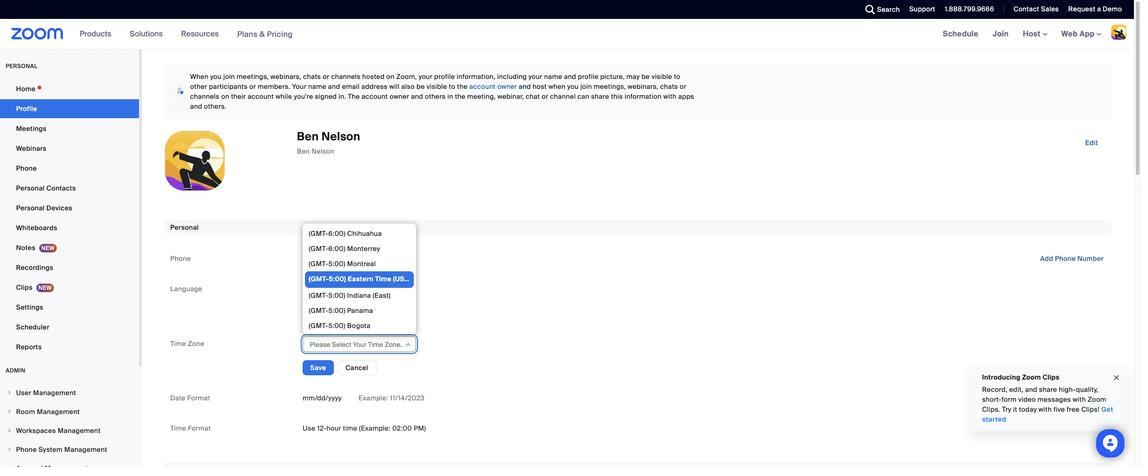 Task type: describe. For each thing, give the bounding box(es) containing it.
resources
[[181, 29, 219, 39]]

user management menu item
[[0, 384, 139, 402]]

recordings link
[[0, 258, 139, 277]]

(gmt- for (gmt-5:00) indiana (east)
[[309, 291, 329, 300]]

1 your from the left
[[419, 72, 433, 81]]

home link
[[0, 79, 139, 98]]

2 profile from the left
[[578, 72, 599, 81]]

introducing
[[983, 373, 1021, 382]]

5:00) for eastern
[[329, 275, 346, 283]]

number
[[1078, 255, 1104, 263]]

(east)
[[373, 291, 391, 300]]

products
[[80, 29, 111, 39]]

or up signed at the left of page
[[323, 72, 330, 81]]

owner inside the and host when you join meetings, webinars, chats or channels on their account while you're signed in. the account owner and others in the meeting, webinar, chat or channel can share this information with apps and others.
[[390, 92, 410, 101]]

channels inside when you join meetings, webinars, chats or channels hosted on zoom, your profile information, including your name and profile picture, may be visible to other participants or members. your name and email address will also be visible to the
[[331, 72, 361, 81]]

participants
[[209, 82, 248, 91]]

recordings
[[16, 264, 53, 272]]

ben nelson ben nelson
[[297, 129, 361, 156]]

chihuahua
[[347, 229, 382, 238]]

close image
[[1113, 373, 1121, 383]]

save for time zone
[[310, 364, 326, 372]]

demo
[[1104, 5, 1123, 13]]

search button
[[859, 0, 903, 19]]

admin
[[6, 367, 25, 375]]

(gmt- for (gmt-5:00) bogota
[[309, 322, 329, 330]]

settings link
[[0, 298, 139, 317]]

free
[[1067, 406, 1080, 414]]

clips.
[[983, 406, 1001, 414]]

a
[[1098, 5, 1102, 13]]

1 edit button from the top
[[1078, 135, 1106, 150]]

your
[[292, 82, 307, 91]]

pricing
[[267, 29, 293, 39]]

personal devices
[[16, 204, 72, 212]]

2 edit button from the top
[[1078, 391, 1106, 406]]

meetings navigation
[[936, 19, 1135, 50]]

montreal
[[347, 260, 376, 268]]

(gmt- for (gmt-5:00) montreal
[[309, 260, 329, 268]]

1 vertical spatial nelson
[[312, 147, 335, 156]]

(gmt- for (gmt-6:00) monterrey
[[309, 244, 329, 253]]

(gmt-5:00) eastern time (us and canada)
[[309, 275, 448, 283]]

contact
[[1014, 5, 1040, 13]]

clips inside personal menu menu
[[16, 283, 33, 292]]

today
[[1020, 406, 1038, 414]]

also
[[402, 82, 415, 91]]

and up when
[[564, 72, 577, 81]]

hosted
[[362, 72, 385, 81]]

chats inside when you join meetings, webinars, chats or channels hosted on zoom, your profile information, including your name and profile picture, may be visible to other participants or members. your name and email address will also be visible to the
[[303, 72, 321, 81]]

(gmt- for (gmt-5:00) panama
[[309, 306, 329, 315]]

profile picture image
[[1112, 25, 1127, 40]]

pm)
[[414, 425, 426, 433]]

(gmt- for (gmt-5:00) eastern time (us and canada)
[[309, 275, 329, 283]]

2 your from the left
[[529, 72, 543, 81]]

0 vertical spatial nelson
[[322, 129, 361, 144]]

web app button
[[1062, 29, 1102, 39]]

right image for workspaces management
[[7, 428, 12, 434]]

format for date format
[[187, 394, 210, 403]]

admin menu menu
[[0, 384, 139, 468]]

including
[[498, 72, 527, 81]]

0 vertical spatial owner
[[498, 82, 517, 91]]

others.
[[204, 102, 227, 111]]

add phone number
[[1041, 255, 1104, 263]]

share inside record, edit, and share high-quality, short-form video messages with zoom clips. try it today with five free clips!
[[1040, 386, 1058, 394]]

Select Time Zone text field
[[309, 338, 404, 352]]

get started
[[983, 406, 1114, 424]]

5:00) for montreal
[[329, 260, 346, 268]]

plans & pricing
[[237, 29, 293, 39]]

1 vertical spatial visible
[[427, 82, 447, 91]]

it
[[1014, 406, 1018, 414]]

host
[[1024, 29, 1043, 39]]

clips!
[[1082, 406, 1100, 414]]

webinars, inside when you join meetings, webinars, chats or channels hosted on zoom, your profile information, including your name and profile picture, may be visible to other participants or members. your name and email address will also be visible to the
[[271, 72, 302, 81]]

reports
[[16, 343, 42, 352]]

(gmt-5:00) montreal
[[309, 260, 376, 268]]

and down also
[[411, 92, 423, 101]]

profile link
[[0, 99, 139, 118]]

use
[[303, 425, 316, 433]]

the inside the and host when you join meetings, webinars, chats or channels on their account while you're signed in. the account owner and others in the meeting, webinar, chat or channel can share this information with apps and others.
[[455, 92, 466, 101]]

date
[[170, 394, 186, 403]]

personal for personal contacts
[[16, 184, 45, 193]]

search
[[878, 5, 901, 14]]

whiteboards link
[[0, 219, 139, 238]]

and left others.
[[190, 102, 202, 111]]

language
[[170, 285, 202, 293]]

and host when you join meetings, webinars, chats or channels on their account while you're signed in. the account owner and others in the meeting, webinar, chat or channel can share this information with apps and others.
[[190, 82, 695, 111]]

6:00) for chihuahua
[[329, 229, 346, 238]]

meetings, inside when you join meetings, webinars, chats or channels hosted on zoom, your profile information, including your name and profile picture, may be visible to other participants or members. your name and email address will also be visible to the
[[237, 72, 269, 81]]

channels inside the and host when you join meetings, webinars, chats or channels on their account while you're signed in. the account owner and others in the meeting, webinar, chat or channel can share this information with apps and others.
[[190, 92, 220, 101]]

canada)
[[421, 275, 448, 283]]

webinar,
[[498, 92, 524, 101]]

1 ben from the top
[[297, 129, 319, 144]]

introducing zoom clips
[[983, 373, 1060, 382]]

banner containing products
[[0, 19, 1135, 50]]

user
[[16, 389, 31, 397]]

or down host
[[542, 92, 549, 101]]

address
[[362, 82, 388, 91]]

you're
[[294, 92, 313, 101]]

right image for phone system management
[[7, 447, 12, 453]]

devices
[[46, 204, 72, 212]]

account owner link
[[470, 82, 517, 91]]

members.
[[258, 82, 291, 91]]

personal for personal devices
[[16, 204, 45, 212]]

cancel button for language
[[338, 306, 377, 321]]

with inside the and host when you join meetings, webinars, chats or channels on their account while you're signed in. the account owner and others in the meeting, webinar, chat or channel can share this information with apps and others.
[[664, 92, 677, 101]]

1 horizontal spatial visible
[[652, 72, 673, 81]]

may
[[627, 72, 640, 81]]

apps
[[679, 92, 695, 101]]

management for room management
[[37, 408, 80, 416]]

web app
[[1062, 29, 1095, 39]]

0 vertical spatial zoom
[[1023, 373, 1042, 382]]

&
[[260, 29, 265, 39]]

get started link
[[983, 406, 1114, 424]]

phone inside personal menu menu
[[16, 164, 37, 173]]

or left "members."
[[250, 82, 256, 91]]

0 horizontal spatial name
[[308, 82, 327, 91]]

(example:
[[359, 425, 391, 433]]

time for time format
[[170, 425, 186, 433]]

clips link
[[0, 278, 139, 297]]

(gmt- for (gmt-6:00) chihuahua
[[309, 229, 329, 238]]

reports link
[[0, 338, 139, 357]]

personal devices link
[[0, 199, 139, 218]]

mm/dd/yyyy
[[303, 394, 342, 403]]

email
[[342, 82, 360, 91]]

share inside the and host when you join meetings, webinars, chats or channels on their account while you're signed in. the account owner and others in the meeting, webinar, chat or channel can share this information with apps and others.
[[592, 92, 610, 101]]

request a demo
[[1069, 5, 1123, 13]]

1 horizontal spatial be
[[642, 72, 650, 81]]

phone inside button
[[1056, 255, 1076, 263]]

personal contacts
[[16, 184, 76, 193]]

on inside when you join meetings, webinars, chats or channels hosted on zoom, your profile information, including your name and profile picture, may be visible to other participants or members. your name and email address will also be visible to the
[[387, 72, 395, 81]]

signed
[[315, 92, 337, 101]]

1 horizontal spatial name
[[544, 72, 563, 81]]

0 vertical spatial time
[[375, 275, 392, 283]]

zone
[[188, 340, 204, 348]]

while
[[276, 92, 292, 101]]

account owner
[[470, 82, 517, 91]]

contact sales
[[1014, 5, 1060, 13]]

host
[[533, 82, 547, 91]]



Task type: vqa. For each thing, say whether or not it's contained in the screenshot.
footer
no



Task type: locate. For each thing, give the bounding box(es) containing it.
meeting,
[[468, 92, 496, 101]]

the down information,
[[457, 82, 468, 91]]

5:00)
[[329, 260, 346, 268], [329, 275, 346, 283], [329, 291, 346, 300], [329, 306, 346, 315], [329, 322, 346, 330]]

products button
[[80, 19, 116, 49]]

save up (gmt-5:00) bogota
[[310, 309, 326, 318]]

time left zone
[[170, 340, 186, 348]]

information
[[625, 92, 662, 101]]

1 vertical spatial cancel button
[[338, 361, 377, 376]]

0 horizontal spatial visible
[[427, 82, 447, 91]]

format for time format
[[188, 425, 211, 433]]

2 horizontal spatial with
[[1073, 396, 1087, 404]]

1 horizontal spatial you
[[568, 82, 579, 91]]

owner down the will
[[390, 92, 410, 101]]

join
[[223, 72, 235, 81], [581, 82, 592, 91]]

3 right image from the top
[[7, 447, 12, 453]]

hide options image
[[405, 341, 412, 349]]

right image inside workspaces management menu item
[[7, 428, 12, 434]]

share right can
[[592, 92, 610, 101]]

indiana
[[347, 291, 371, 300]]

the right in
[[455, 92, 466, 101]]

1 vertical spatial zoom
[[1088, 396, 1107, 404]]

1 save from the top
[[310, 309, 326, 318]]

management inside "menu item"
[[37, 408, 80, 416]]

1 vertical spatial with
[[1073, 396, 1087, 404]]

sales
[[1042, 5, 1060, 13]]

schedule link
[[936, 19, 986, 49]]

banner
[[0, 19, 1135, 50]]

3 edit button from the top
[[1078, 421, 1106, 436]]

1 vertical spatial edit
[[1086, 394, 1099, 403]]

1 vertical spatial channels
[[190, 92, 220, 101]]

save up mm/dd/yyyy
[[310, 364, 326, 372]]

1 vertical spatial ben
[[297, 147, 310, 156]]

example: 11/14/2023
[[357, 394, 425, 403]]

phone inside menu item
[[16, 446, 37, 454]]

1 horizontal spatial your
[[529, 72, 543, 81]]

1 vertical spatial 6:00)
[[329, 244, 346, 253]]

visible up information on the top right of page
[[652, 72, 673, 81]]

5:00) for indiana
[[329, 291, 346, 300]]

others
[[425, 92, 446, 101]]

0 vertical spatial be
[[642, 72, 650, 81]]

phone up language
[[170, 255, 191, 263]]

1 cancel from the top
[[346, 309, 368, 318]]

2 edit from the top
[[1086, 394, 1099, 403]]

join inside when you join meetings, webinars, chats or channels hosted on zoom, your profile information, including your name and profile picture, may be visible to other participants or members. your name and email address will also be visible to the
[[223, 72, 235, 81]]

or
[[323, 72, 330, 81], [250, 82, 256, 91], [680, 82, 687, 91], [542, 92, 549, 101]]

home
[[16, 85, 36, 93]]

0 horizontal spatial account
[[248, 92, 274, 101]]

on down participants
[[221, 92, 229, 101]]

2 vertical spatial with
[[1039, 406, 1052, 414]]

0 vertical spatial to
[[674, 72, 681, 81]]

1 vertical spatial join
[[581, 82, 592, 91]]

meetings,
[[237, 72, 269, 81], [594, 82, 626, 91]]

1 vertical spatial format
[[188, 425, 211, 433]]

2 ben from the top
[[297, 147, 310, 156]]

0 vertical spatial on
[[387, 72, 395, 81]]

3 (gmt- from the top
[[309, 260, 329, 268]]

cancel button down select time zone text box
[[338, 361, 377, 376]]

0 vertical spatial edit button
[[1078, 135, 1106, 150]]

0 vertical spatial 6:00)
[[329, 229, 346, 238]]

0 vertical spatial with
[[664, 92, 677, 101]]

12-
[[317, 425, 327, 433]]

0 vertical spatial name
[[544, 72, 563, 81]]

format down date format
[[188, 425, 211, 433]]

1 vertical spatial be
[[417, 82, 425, 91]]

management up workspaces management
[[37, 408, 80, 416]]

1 vertical spatial time
[[170, 340, 186, 348]]

1 horizontal spatial profile
[[578, 72, 599, 81]]

0 vertical spatial personal
[[16, 184, 45, 193]]

account up meeting,
[[470, 82, 496, 91]]

will
[[390, 82, 400, 91]]

1 save button from the top
[[303, 306, 334, 321]]

0 horizontal spatial webinars,
[[271, 72, 302, 81]]

meetings, down picture,
[[594, 82, 626, 91]]

0 vertical spatial you
[[210, 72, 222, 81]]

this
[[611, 92, 623, 101]]

0 horizontal spatial be
[[417, 82, 425, 91]]

cancel button up bogota
[[338, 306, 377, 321]]

visible
[[652, 72, 673, 81], [427, 82, 447, 91]]

and right the (us
[[406, 275, 419, 283]]

0 vertical spatial format
[[187, 394, 210, 403]]

2 vertical spatial personal
[[170, 223, 199, 232]]

0 vertical spatial save
[[310, 309, 326, 318]]

1 vertical spatial webinars,
[[628, 82, 659, 91]]

and up in.
[[328, 82, 340, 91]]

edit,
[[1010, 386, 1024, 394]]

02:00
[[393, 425, 412, 433]]

1 vertical spatial personal
[[16, 204, 45, 212]]

0 vertical spatial edit
[[1086, 139, 1099, 147]]

edit for 1st edit button from the bottom
[[1086, 425, 1099, 433]]

to up apps at the top
[[674, 72, 681, 81]]

zoom inside record, edit, and share high-quality, short-form video messages with zoom clips. try it today with five free clips!
[[1088, 396, 1107, 404]]

you up channel
[[568, 82, 579, 91]]

phone system management
[[16, 446, 107, 454]]

the inside when you join meetings, webinars, chats or channels hosted on zoom, your profile information, including your name and profile picture, may be visible to other participants or members. your name and email address will also be visible to the
[[457, 82, 468, 91]]

cancel down select time zone text box
[[346, 364, 368, 372]]

and up video
[[1026, 386, 1038, 394]]

1 horizontal spatial account
[[362, 92, 388, 101]]

monterrey
[[347, 244, 380, 253]]

account down "members."
[[248, 92, 274, 101]]

(gmt-5:00) bogota
[[309, 322, 371, 330]]

clips up settings
[[16, 283, 33, 292]]

profile up can
[[578, 72, 599, 81]]

name up signed at the left of page
[[308, 82, 327, 91]]

meetings, up "members."
[[237, 72, 269, 81]]

right image inside the phone system management menu item
[[7, 447, 12, 453]]

right image
[[7, 409, 12, 415]]

0 vertical spatial chats
[[303, 72, 321, 81]]

chats inside the and host when you join meetings, webinars, chats or channels on their account while you're signed in. the account owner and others in the meeting, webinar, chat or channel can share this information with apps and others.
[[661, 82, 678, 91]]

save
[[310, 309, 326, 318], [310, 364, 326, 372]]

support
[[910, 5, 936, 13]]

1 vertical spatial clips
[[1043, 373, 1060, 382]]

0 horizontal spatial you
[[210, 72, 222, 81]]

you inside when you join meetings, webinars, chats or channels hosted on zoom, your profile information, including your name and profile picture, may be visible to other participants or members. your name and email address will also be visible to the
[[210, 72, 222, 81]]

1 horizontal spatial zoom
[[1088, 396, 1107, 404]]

right image for user management
[[7, 390, 12, 396]]

profile
[[435, 72, 455, 81], [578, 72, 599, 81]]

with left apps at the top
[[664, 92, 677, 101]]

1 vertical spatial you
[[568, 82, 579, 91]]

0 vertical spatial cancel
[[346, 309, 368, 318]]

be right the 'may'
[[642, 72, 650, 81]]

in
[[448, 92, 454, 101]]

1 edit from the top
[[1086, 139, 1099, 147]]

6:00)
[[329, 229, 346, 238], [329, 244, 346, 253]]

5:00) right set
[[329, 260, 346, 268]]

solutions
[[130, 29, 163, 39]]

0 vertical spatial meetings,
[[237, 72, 269, 81]]

meetings
[[16, 124, 47, 133]]

time down date
[[170, 425, 186, 433]]

1 horizontal spatial clips
[[1043, 373, 1060, 382]]

2 save from the top
[[310, 364, 326, 372]]

0 horizontal spatial share
[[592, 92, 610, 101]]

cancel up bogota
[[346, 309, 368, 318]]

settings
[[16, 303, 43, 312]]

1 horizontal spatial meetings,
[[594, 82, 626, 91]]

1 vertical spatial meetings,
[[594, 82, 626, 91]]

and inside record, edit, and share high-quality, short-form video messages with zoom clips. try it today with five free clips!
[[1026, 386, 1038, 394]]

join inside the and host when you join meetings, webinars, chats or channels on their account while you're signed in. the account owner and others in the meeting, webinar, chat or channel can share this information with apps and others.
[[581, 82, 592, 91]]

you up participants
[[210, 72, 222, 81]]

whiteboards
[[16, 224, 57, 232]]

workspaces management menu item
[[0, 422, 139, 440]]

not set
[[303, 255, 326, 263]]

phone right add
[[1056, 255, 1076, 263]]

2 cancel button from the top
[[338, 361, 377, 376]]

name up when
[[544, 72, 563, 81]]

1 horizontal spatial share
[[1040, 386, 1058, 394]]

edit user photo image
[[187, 157, 203, 165]]

phone system management menu item
[[0, 441, 139, 459]]

room
[[16, 408, 35, 416]]

time format
[[170, 425, 211, 433]]

cancel for time zone
[[346, 364, 368, 372]]

picture,
[[601, 72, 625, 81]]

1 horizontal spatial to
[[674, 72, 681, 81]]

5:00) for panama
[[329, 306, 346, 315]]

on inside the and host when you join meetings, webinars, chats or channels on their account while you're signed in. the account owner and others in the meeting, webinar, chat or channel can share this information with apps and others.
[[221, 92, 229, 101]]

7 (gmt- from the top
[[309, 322, 329, 330]]

add phone number button
[[1033, 251, 1112, 266]]

user management
[[16, 389, 76, 397]]

cancel for language
[[346, 309, 368, 318]]

5:00) down (gmt-5:00) montreal
[[329, 275, 346, 283]]

solutions button
[[130, 19, 167, 49]]

1 vertical spatial save button
[[303, 361, 334, 376]]

0 vertical spatial cancel button
[[338, 306, 377, 321]]

save button up (gmt-5:00) bogota
[[303, 306, 334, 321]]

join up can
[[581, 82, 592, 91]]

0 vertical spatial clips
[[16, 283, 33, 292]]

2 6:00) from the top
[[329, 244, 346, 253]]

webinars, inside the and host when you join meetings, webinars, chats or channels on their account while you're signed in. the account owner and others in the meeting, webinar, chat or channel can share this information with apps and others.
[[628, 82, 659, 91]]

format right date
[[187, 394, 210, 403]]

0 vertical spatial webinars,
[[271, 72, 302, 81]]

to up in
[[449, 82, 456, 91]]

1 6:00) from the top
[[329, 229, 346, 238]]

product information navigation
[[73, 19, 300, 50]]

other
[[190, 82, 207, 91]]

save for language
[[310, 309, 326, 318]]

channels
[[331, 72, 361, 81], [190, 92, 220, 101]]

record,
[[983, 386, 1008, 394]]

2 horizontal spatial account
[[470, 82, 496, 91]]

use 12-hour time (example: 02:00 pm)
[[303, 425, 426, 433]]

2 (gmt- from the top
[[309, 244, 329, 253]]

(gmt-5:00) indiana (east)
[[309, 291, 391, 300]]

1 cancel button from the top
[[338, 306, 377, 321]]

personal
[[16, 184, 45, 193], [16, 204, 45, 212], [170, 223, 199, 232]]

right image
[[7, 390, 12, 396], [7, 428, 12, 434], [7, 447, 12, 453], [7, 466, 12, 468]]

app
[[1080, 29, 1095, 39]]

5:00) down (gmt-5:00) panama
[[329, 322, 346, 330]]

1 horizontal spatial with
[[1039, 406, 1052, 414]]

with down messages
[[1039, 406, 1052, 414]]

time for time zone
[[170, 340, 186, 348]]

5:00) up (gmt-5:00) bogota
[[329, 306, 346, 315]]

phone down webinars
[[16, 164, 37, 173]]

0 horizontal spatial chats
[[303, 72, 321, 81]]

menu item
[[0, 460, 139, 468]]

2 vertical spatial edit
[[1086, 425, 1099, 433]]

scheduler
[[16, 323, 49, 332]]

2 save button from the top
[[303, 361, 334, 376]]

management for user management
[[33, 389, 76, 397]]

when you join meetings, webinars, chats or channels hosted on zoom, your profile information, including your name and profile picture, may be visible to other participants or members. your name and email address will also be visible to the
[[190, 72, 681, 91]]

can
[[578, 92, 590, 101]]

owner up webinar,
[[498, 82, 517, 91]]

meetings, inside the and host when you join meetings, webinars, chats or channels on their account while you're signed in. the account owner and others in the meeting, webinar, chat or channel can share this information with apps and others.
[[594, 82, 626, 91]]

be right also
[[417, 82, 425, 91]]

user photo image
[[165, 131, 225, 191]]

request
[[1069, 5, 1096, 13]]

1 vertical spatial save
[[310, 364, 326, 372]]

support link
[[903, 0, 938, 19], [910, 5, 936, 13]]

webinars,
[[271, 72, 302, 81], [628, 82, 659, 91]]

meetings link
[[0, 119, 139, 138]]

1 (gmt- from the top
[[309, 229, 329, 238]]

webinars link
[[0, 139, 139, 158]]

personal menu menu
[[0, 79, 139, 358]]

zoom up edit,
[[1023, 373, 1042, 382]]

management for workspaces management
[[58, 427, 101, 435]]

zoom,
[[397, 72, 417, 81]]

1 vertical spatial edit button
[[1078, 391, 1106, 406]]

5:00) for bogota
[[329, 322, 346, 330]]

edit for 2nd edit button from the bottom
[[1086, 394, 1099, 403]]

scheduler link
[[0, 318, 139, 337]]

the
[[348, 92, 360, 101]]

visible up others
[[427, 82, 447, 91]]

plans & pricing link
[[237, 29, 293, 39], [237, 29, 293, 39]]

save button for time zone
[[303, 361, 334, 376]]

zoom logo image
[[11, 28, 63, 40]]

chats up your
[[303, 72, 321, 81]]

1 vertical spatial cancel
[[346, 364, 368, 372]]

0 horizontal spatial owner
[[390, 92, 410, 101]]

0 horizontal spatial join
[[223, 72, 235, 81]]

1 horizontal spatial owner
[[498, 82, 517, 91]]

you
[[210, 72, 222, 81], [568, 82, 579, 91]]

6:00) up (gmt-6:00) monterrey
[[329, 229, 346, 238]]

1 horizontal spatial on
[[387, 72, 395, 81]]

chats up information on the top right of page
[[661, 82, 678, 91]]

management up the phone system management menu item
[[58, 427, 101, 435]]

webinars, up "members."
[[271, 72, 302, 81]]

save button
[[303, 306, 334, 321], [303, 361, 334, 376]]

not
[[303, 255, 314, 263]]

short-
[[983, 396, 1002, 404]]

panama
[[347, 306, 373, 315]]

6:00) up (gmt-5:00) montreal
[[329, 244, 346, 253]]

your up host
[[529, 72, 543, 81]]

phone down workspaces
[[16, 446, 37, 454]]

0 horizontal spatial channels
[[190, 92, 220, 101]]

save button for language
[[303, 306, 334, 321]]

webinars, up information on the top right of page
[[628, 82, 659, 91]]

4 (gmt- from the top
[[309, 275, 329, 283]]

high-
[[1060, 386, 1077, 394]]

time zone
[[170, 340, 204, 348]]

2 vertical spatial edit button
[[1078, 421, 1106, 436]]

system
[[39, 446, 63, 454]]

edit for 1st edit button from the top of the page
[[1086, 139, 1099, 147]]

0 vertical spatial share
[[592, 92, 610, 101]]

0 horizontal spatial on
[[221, 92, 229, 101]]

1 profile from the left
[[435, 72, 455, 81]]

save button up mm/dd/yyyy
[[303, 361, 334, 376]]

1 vertical spatial chats
[[661, 82, 678, 91]]

host button
[[1024, 29, 1048, 39]]

(gmt-6:00) monterrey
[[309, 244, 380, 253]]

0 horizontal spatial meetings,
[[237, 72, 269, 81]]

0 vertical spatial join
[[223, 72, 235, 81]]

management down workspaces management menu item
[[64, 446, 107, 454]]

their
[[231, 92, 246, 101]]

account down address at left
[[362, 92, 388, 101]]

information,
[[457, 72, 496, 81]]

share up messages
[[1040, 386, 1058, 394]]

3 edit from the top
[[1086, 425, 1099, 433]]

(us
[[393, 275, 405, 283]]

0 horizontal spatial with
[[664, 92, 677, 101]]

your
[[419, 72, 433, 81], [529, 72, 543, 81]]

account
[[470, 82, 496, 91], [248, 92, 274, 101], [362, 92, 388, 101]]

profile up the and host when you join meetings, webinars, chats or channels on their account while you're signed in. the account owner and others in the meeting, webinar, chat or channel can share this information with apps and others.
[[435, 72, 455, 81]]

right image inside user management menu item
[[7, 390, 12, 396]]

0 horizontal spatial zoom
[[1023, 373, 1042, 382]]

on up the will
[[387, 72, 395, 81]]

and up chat
[[519, 82, 531, 91]]

workspaces
[[16, 427, 56, 435]]

1 vertical spatial name
[[308, 82, 327, 91]]

with up "free"
[[1073, 396, 1087, 404]]

personal contacts link
[[0, 179, 139, 198]]

0 vertical spatial the
[[457, 82, 468, 91]]

0 vertical spatial channels
[[331, 72, 361, 81]]

1 vertical spatial to
[[449, 82, 456, 91]]

zoom up clips! at the right bottom
[[1088, 396, 1107, 404]]

1 horizontal spatial chats
[[661, 82, 678, 91]]

2 vertical spatial time
[[170, 425, 186, 433]]

contact sales link
[[1007, 0, 1062, 19], [1014, 5, 1060, 13]]

channels down other
[[190, 92, 220, 101]]

0 vertical spatial visible
[[652, 72, 673, 81]]

share
[[592, 92, 610, 101], [1040, 386, 1058, 394]]

web
[[1062, 29, 1078, 39]]

2 right image from the top
[[7, 428, 12, 434]]

4 right image from the top
[[7, 466, 12, 468]]

room management menu item
[[0, 403, 139, 421]]

1 horizontal spatial join
[[581, 82, 592, 91]]

you inside the and host when you join meetings, webinars, chats or channels on their account while you're signed in. the account owner and others in the meeting, webinar, chat or channel can share this information with apps and others.
[[568, 82, 579, 91]]

1 vertical spatial the
[[455, 92, 466, 101]]

owner
[[498, 82, 517, 91], [390, 92, 410, 101]]

1 vertical spatial owner
[[390, 92, 410, 101]]

channels up email
[[331, 72, 361, 81]]

or up apps at the top
[[680, 82, 687, 91]]

clips up high- at the bottom right of the page
[[1043, 373, 1060, 382]]

management up room management
[[33, 389, 76, 397]]

1 horizontal spatial webinars,
[[628, 82, 659, 91]]

1 vertical spatial on
[[221, 92, 229, 101]]

1.888.799.9666
[[945, 5, 995, 13]]

6 (gmt- from the top
[[309, 306, 329, 315]]

1 vertical spatial share
[[1040, 386, 1058, 394]]

1 horizontal spatial channels
[[331, 72, 361, 81]]

time left the (us
[[375, 275, 392, 283]]

(gmt-5:00) panama
[[309, 306, 373, 315]]

0 horizontal spatial profile
[[435, 72, 455, 81]]

6:00) for monterrey
[[329, 244, 346, 253]]

cancel button for time zone
[[338, 361, 377, 376]]

0 vertical spatial save button
[[303, 306, 334, 321]]

join up participants
[[223, 72, 235, 81]]

2 cancel from the top
[[346, 364, 368, 372]]

0 horizontal spatial your
[[419, 72, 433, 81]]

0 horizontal spatial to
[[449, 82, 456, 91]]

5:00) up (gmt-5:00) panama
[[329, 291, 346, 300]]

1 right image from the top
[[7, 390, 12, 396]]

5 (gmt- from the top
[[309, 291, 329, 300]]

your right zoom,
[[419, 72, 433, 81]]



